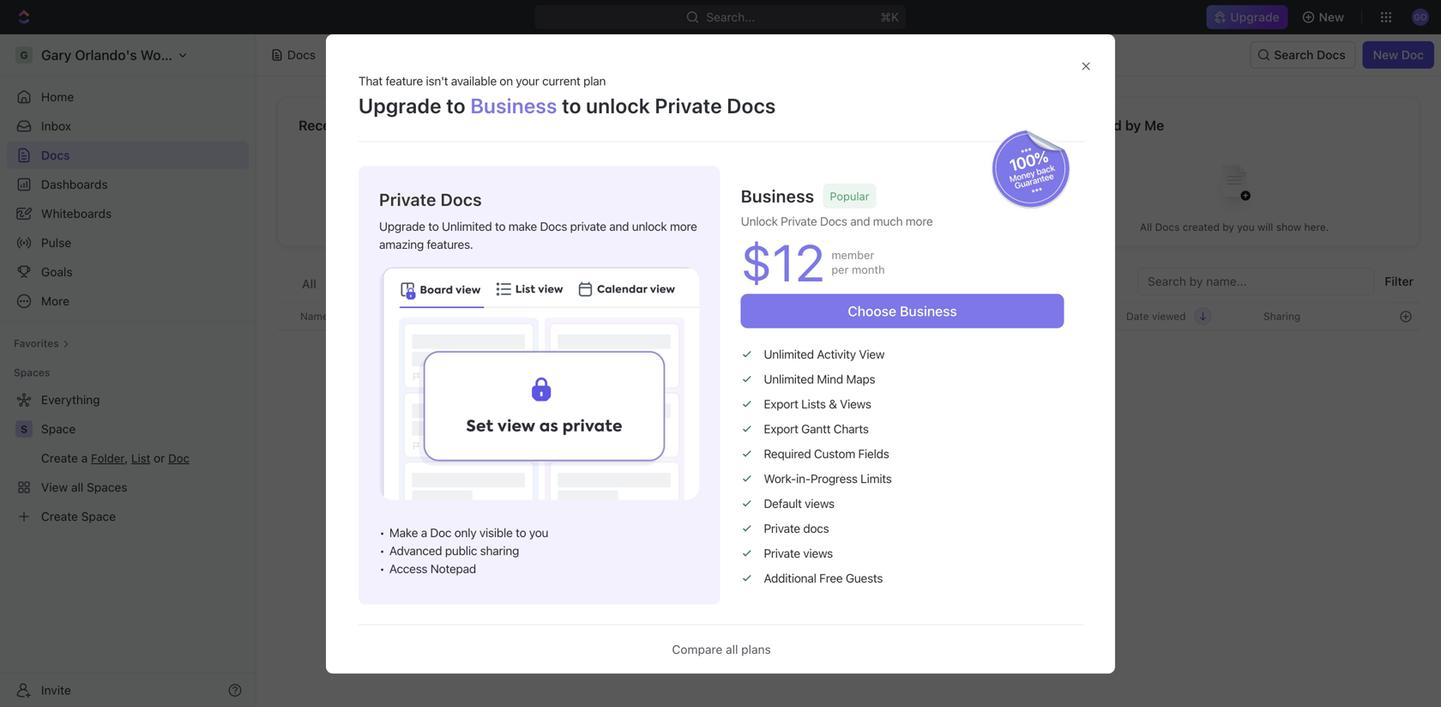 Task type: locate. For each thing, give the bounding box(es) containing it.
new for new doc
[[1374, 48, 1399, 62]]

private up recently
[[379, 189, 437, 209]]

1 horizontal spatial all
[[1140, 221, 1153, 233]]

here. up the search by name... text box
[[1305, 221, 1329, 233]]

show up month
[[881, 221, 906, 233]]

to
[[447, 93, 466, 117], [562, 93, 582, 117], [428, 219, 439, 233], [495, 219, 506, 233], [516, 526, 526, 540]]

2 horizontal spatial show
[[1277, 221, 1302, 233]]

whiteboards link
[[7, 200, 249, 227]]

choose business
[[848, 303, 957, 319]]

column header
[[277, 302, 296, 330]]

1 horizontal spatial you
[[1238, 221, 1255, 233]]

0 vertical spatial views
[[805, 496, 835, 510]]

0 vertical spatial doc
[[1402, 48, 1424, 62]]

and down popular
[[851, 214, 870, 228]]

0 horizontal spatial all
[[302, 277, 316, 291]]

to down the 'available'
[[447, 93, 466, 117]]

docs up your recently opened docs will show here.
[[441, 189, 482, 209]]

show up workspace
[[513, 221, 538, 233]]

0 horizontal spatial new
[[1319, 10, 1345, 24]]

upgrade down feature
[[359, 93, 442, 117]]

unlock right private
[[632, 219, 667, 233]]

0 horizontal spatial and
[[609, 219, 629, 233]]

1 export from the top
[[764, 397, 799, 411]]

export gantt charts
[[764, 422, 869, 436]]

0 vertical spatial unlock
[[586, 93, 650, 117]]

docs
[[803, 521, 829, 535]]

2 horizontal spatial will
[[1258, 221, 1274, 233]]

2 vertical spatial business
[[900, 303, 957, 319]]

more right much
[[906, 214, 933, 228]]

0 horizontal spatial your
[[361, 221, 382, 233]]

no created by me docs image
[[1201, 151, 1269, 220]]

docs inside tab list
[[352, 277, 381, 291]]

date viewed button
[[1116, 303, 1212, 330]]

0 horizontal spatial will
[[494, 221, 510, 233]]

viewed
[[1152, 310, 1186, 322]]

business down on at the left
[[471, 93, 557, 117]]

docs inside "upgrade to unlimited to make docs private and unlock more amazing features."
[[540, 219, 567, 233]]

private down the default
[[764, 521, 800, 535]]

export up required
[[764, 422, 799, 436]]

docs right my
[[352, 277, 381, 291]]

1 vertical spatial you
[[529, 526, 548, 540]]

all for all docs created by you will show here.
[[1140, 221, 1153, 233]]

and right private
[[609, 219, 629, 233]]

views
[[840, 397, 872, 411]]

private for private docs
[[764, 521, 800, 535]]

found.
[[899, 501, 944, 519]]

upgrade link
[[1207, 5, 1289, 29]]

by left me
[[1126, 117, 1141, 133]]

column header inside no matching results found. table
[[277, 302, 296, 330]]

access
[[389, 562, 428, 576]]

no matching results found. row
[[277, 387, 1421, 545]]

my
[[332, 277, 349, 291]]

1 vertical spatial all
[[302, 277, 316, 291]]

2 vertical spatial unlimited
[[764, 372, 814, 386]]

export lists & views
[[764, 397, 872, 411]]

unlimited up lists
[[764, 372, 814, 386]]

workspace
[[507, 277, 571, 291]]

upgrade inside "upgrade to unlimited to make docs private and unlock more amazing features."
[[379, 219, 425, 233]]

on
[[500, 74, 513, 88]]

custom
[[814, 446, 856, 461]]

will up member
[[862, 221, 878, 233]]

matching
[[778, 501, 844, 519]]

your left favorited
[[764, 221, 786, 233]]

1 vertical spatial doc
[[430, 526, 452, 540]]

docs up recent
[[287, 48, 316, 62]]

doc
[[1402, 48, 1424, 62], [430, 526, 452, 540]]

will right opened
[[494, 221, 510, 233]]

all left my
[[302, 277, 316, 291]]

1 your from the left
[[361, 221, 382, 233]]

private down features. at the top left of the page
[[452, 277, 492, 291]]

more
[[906, 214, 933, 228], [670, 219, 697, 233]]

1 horizontal spatial doc
[[1402, 48, 1424, 62]]

0 horizontal spatial business
[[471, 93, 557, 117]]

created
[[1070, 117, 1122, 133]]

show
[[513, 221, 538, 233], [881, 221, 906, 233], [1277, 221, 1302, 233]]

by right the created
[[1223, 221, 1235, 233]]

2 here. from the left
[[909, 221, 934, 233]]

unlimited for unlimited mind maps
[[764, 372, 814, 386]]

all for all
[[302, 277, 316, 291]]

3 show from the left
[[1277, 221, 1302, 233]]

private up additional
[[764, 546, 800, 560]]

here. right much
[[909, 221, 934, 233]]

all left the created
[[1140, 221, 1153, 233]]

0 vertical spatial business
[[471, 93, 557, 117]]

new right search docs
[[1374, 48, 1399, 62]]

activity
[[817, 347, 856, 361]]

sharing
[[480, 544, 519, 558]]

business inside button
[[900, 303, 957, 319]]

new up search docs
[[1319, 10, 1345, 24]]

dashboards
[[41, 177, 108, 191]]

docs down popular
[[820, 214, 848, 228]]

1 horizontal spatial here.
[[909, 221, 934, 233]]

to down "current"
[[562, 93, 582, 117]]

0 vertical spatial you
[[1238, 221, 1255, 233]]

unlimited up unlimited mind maps
[[764, 347, 814, 361]]

1 vertical spatial business
[[741, 186, 815, 206]]

business right choose
[[900, 303, 957, 319]]

popular
[[830, 189, 870, 202]]

private for private docs
[[379, 189, 437, 209]]

2 horizontal spatial here.
[[1305, 221, 1329, 233]]

new doc
[[1374, 48, 1424, 62]]

docs right 'make'
[[540, 219, 567, 233]]

docs left the created
[[1156, 221, 1180, 233]]

1 here. from the left
[[541, 221, 566, 233]]

your
[[516, 74, 539, 88]]

space, , element
[[15, 420, 33, 438]]

1 horizontal spatial will
[[862, 221, 878, 233]]

0 vertical spatial export
[[764, 397, 799, 411]]

0 horizontal spatial here.
[[541, 221, 566, 233]]

docs
[[287, 48, 316, 62], [1317, 48, 1346, 62], [41, 148, 70, 162], [441, 189, 482, 209], [820, 214, 848, 228], [540, 219, 567, 233], [467, 221, 492, 233], [835, 221, 860, 233], [1156, 221, 1180, 233], [352, 277, 381, 291]]

shared
[[397, 277, 437, 291]]

1 vertical spatial upgrade
[[359, 93, 442, 117]]

you
[[1238, 221, 1255, 233], [529, 526, 548, 540]]

upgrade for upgrade to unlimited to make docs private and unlock more amazing features.
[[379, 219, 425, 233]]

1 vertical spatial export
[[764, 422, 799, 436]]

no matching results found. table
[[277, 302, 1421, 545]]

opened
[[427, 221, 464, 233]]

row
[[277, 302, 1421, 330]]

0 horizontal spatial show
[[513, 221, 538, 233]]

business inside 'that feature isn't available on your current plan upgrade to business to unlock private docs'
[[471, 93, 557, 117]]

recently
[[385, 221, 425, 233]]

1 horizontal spatial your
[[764, 221, 786, 233]]

docs right search
[[1317, 48, 1346, 62]]

you down no created by me docs image on the top right of page
[[1238, 221, 1255, 233]]

work-in-progress limits
[[764, 471, 892, 486]]

no data image
[[798, 387, 901, 500]]

1 vertical spatial new
[[1374, 48, 1399, 62]]

unlimited up features. at the top left of the page
[[442, 219, 492, 233]]

upgrade
[[1231, 10, 1280, 24], [359, 93, 442, 117], [379, 219, 425, 233]]

export
[[764, 397, 799, 411], [764, 422, 799, 436]]

2 export from the top
[[764, 422, 799, 436]]

0 horizontal spatial you
[[529, 526, 548, 540]]

more up archived
[[670, 219, 697, 233]]

here. right 'make'
[[541, 221, 566, 233]]

current
[[542, 74, 581, 88]]

0 vertical spatial all
[[1140, 221, 1153, 233]]

private docs
[[764, 521, 829, 535]]

unlimited activity view
[[764, 347, 885, 361]]

progress
[[811, 471, 858, 486]]

views down clear on the right of the page
[[803, 546, 833, 560]]

all button
[[298, 268, 321, 302]]

views
[[805, 496, 835, 510], [803, 546, 833, 560]]

no matching results found.
[[754, 501, 944, 519]]

views for default views
[[805, 496, 835, 510]]

favorites button
[[7, 333, 76, 354]]

upgrade up search
[[1231, 10, 1280, 24]]

2 your from the left
[[764, 221, 786, 233]]

unlock down plan
[[586, 93, 650, 117]]

0 horizontal spatial doc
[[430, 526, 452, 540]]

private inside button
[[452, 277, 492, 291]]

mind
[[817, 372, 843, 386]]

required custom fields
[[764, 446, 890, 461]]

1 horizontal spatial show
[[881, 221, 906, 233]]

private button
[[448, 268, 496, 302]]

you right visible
[[529, 526, 548, 540]]

0 vertical spatial new
[[1319, 10, 1345, 24]]

clear filters button
[[819, 531, 880, 545]]

your for your recently opened docs will show here.
[[361, 221, 382, 233]]

3 here. from the left
[[1305, 221, 1329, 233]]

date viewed
[[1127, 310, 1186, 322]]

2 will from the left
[[862, 221, 878, 233]]

show up the search by name... text box
[[1277, 221, 1302, 233]]

export left lists
[[764, 397, 799, 411]]

1 vertical spatial unlimited
[[764, 347, 814, 361]]

0 horizontal spatial more
[[670, 219, 697, 233]]

2 show from the left
[[881, 221, 906, 233]]

no
[[754, 501, 774, 519]]

your left recently
[[361, 221, 382, 233]]

to right visible
[[516, 526, 526, 540]]

features.
[[427, 237, 473, 251]]

new button
[[1295, 3, 1355, 31]]

0 vertical spatial by
[[1126, 117, 1141, 133]]

1 vertical spatial views
[[803, 546, 833, 560]]

2 horizontal spatial business
[[900, 303, 957, 319]]

export for export lists & views
[[764, 397, 799, 411]]

tab list
[[298, 268, 708, 302]]

docs down inbox
[[41, 148, 70, 162]]

to inside make a doc only visible to you advanced public sharing access notepad
[[516, 526, 526, 540]]

to left 'make'
[[495, 219, 506, 233]]

upgrade to unlimited to make docs private and unlock more amazing features.
[[379, 219, 697, 251]]

1 horizontal spatial by
[[1223, 221, 1235, 233]]

all inside button
[[302, 277, 316, 291]]

search
[[1275, 48, 1314, 62]]

compare all plans button
[[672, 642, 771, 657]]

assigned
[[586, 277, 638, 291]]

0 vertical spatial unlimited
[[442, 219, 492, 233]]

tab list containing all
[[298, 268, 708, 302]]

views up docs
[[805, 496, 835, 510]]

export for export gantt charts
[[764, 422, 799, 436]]

docs inside 'sidebar' navigation
[[41, 148, 70, 162]]

search docs
[[1275, 48, 1346, 62]]

will down no created by me docs image on the top right of page
[[1258, 221, 1274, 233]]

to up features. at the top left of the page
[[428, 219, 439, 233]]

favorites
[[14, 337, 59, 349]]

upgrade for upgrade
[[1231, 10, 1280, 24]]

you inside make a doc only visible to you advanced public sharing access notepad
[[529, 526, 548, 540]]

0 horizontal spatial by
[[1126, 117, 1141, 133]]

plans
[[742, 642, 771, 657]]

amazing
[[379, 237, 424, 251]]

unlimited inside "upgrade to unlimited to make docs private and unlock more amazing features."
[[442, 219, 492, 233]]

per
[[832, 263, 849, 276]]

required
[[764, 446, 811, 461]]

upgrade up amazing at the left of page
[[379, 219, 425, 233]]

additional
[[764, 571, 817, 585]]

2 vertical spatial upgrade
[[379, 219, 425, 233]]

unlock inside 'that feature isn't available on your current plan upgrade to business to unlock private docs'
[[586, 93, 650, 117]]

business up "unlock"
[[741, 186, 815, 206]]

1 horizontal spatial new
[[1374, 48, 1399, 62]]

0 vertical spatial upgrade
[[1231, 10, 1280, 24]]

goals
[[41, 265, 73, 279]]

1 vertical spatial unlock
[[632, 219, 667, 233]]



Task type: describe. For each thing, give the bounding box(es) containing it.
archived
[[654, 277, 704, 291]]

new for new
[[1319, 10, 1345, 24]]

private for private
[[452, 277, 492, 291]]

choose business button
[[741, 294, 1064, 328]]

archived button
[[650, 268, 708, 302]]

free
[[820, 571, 843, 585]]

1 horizontal spatial business
[[741, 186, 815, 206]]

sharing
[[1264, 310, 1301, 322]]

unlimited for unlimited activity view
[[764, 347, 814, 361]]

all
[[726, 642, 738, 657]]

docs link
[[7, 142, 249, 169]]

your favorited docs will show here.
[[764, 221, 934, 233]]

default
[[764, 496, 802, 510]]

s
[[21, 423, 28, 435]]

inbox
[[41, 119, 71, 133]]

workspace button
[[503, 268, 575, 302]]

inbox link
[[7, 112, 249, 140]]

recent
[[299, 117, 344, 133]]

clear filters
[[819, 531, 880, 545]]

that
[[359, 74, 383, 88]]

your for your favorited docs will show here.
[[764, 221, 786, 233]]

whiteboards
[[41, 206, 112, 221]]

views for private views
[[803, 546, 833, 560]]

created by me
[[1070, 117, 1165, 133]]

docs right opened
[[467, 221, 492, 233]]

lists
[[802, 397, 826, 411]]

shared button
[[392, 268, 441, 302]]

doc inside make a doc only visible to you advanced public sharing access notepad
[[430, 526, 452, 540]]

created
[[1183, 221, 1220, 233]]

compare
[[672, 642, 723, 657]]

no recent docs image
[[429, 151, 498, 220]]

private docs
[[655, 93, 776, 117]]

results
[[847, 501, 895, 519]]

&
[[829, 397, 837, 411]]

make
[[389, 526, 418, 540]]

public
[[445, 544, 477, 558]]

visible
[[480, 526, 513, 540]]

private
[[570, 219, 606, 233]]

1 horizontal spatial and
[[851, 214, 870, 228]]

⌘k
[[881, 10, 900, 24]]

sidebar navigation
[[0, 34, 257, 707]]

pulse link
[[7, 229, 249, 257]]

favorited
[[789, 221, 832, 233]]

a
[[421, 526, 427, 540]]

dashboards link
[[7, 171, 249, 198]]

space link
[[41, 415, 245, 443]]

feature
[[386, 74, 423, 88]]

unlimited mind maps
[[764, 372, 876, 386]]

row containing name
[[277, 302, 1421, 330]]

my docs
[[332, 277, 381, 291]]

compare all plans
[[672, 642, 771, 657]]

pulse
[[41, 236, 71, 250]]

only
[[455, 526, 477, 540]]

view
[[859, 347, 885, 361]]

private docs
[[379, 189, 482, 209]]

make
[[509, 219, 537, 233]]

docs up member
[[835, 221, 860, 233]]

assigned button
[[582, 268, 643, 302]]

doc inside button
[[1402, 48, 1424, 62]]

month
[[852, 263, 885, 276]]

home
[[41, 90, 74, 104]]

home link
[[7, 83, 249, 111]]

upgrade inside 'that feature isn't available on your current plan upgrade to business to unlock private docs'
[[359, 93, 442, 117]]

fields
[[859, 446, 890, 461]]

default views
[[764, 496, 835, 510]]

and inside "upgrade to unlimited to make docs private and unlock more amazing features."
[[609, 219, 629, 233]]

that feature isn't available on your current plan upgrade to business to unlock private docs
[[359, 74, 776, 117]]

clear
[[819, 531, 846, 545]]

unlock inside "upgrade to unlimited to make docs private and unlock more amazing features."
[[632, 219, 667, 233]]

maps
[[846, 372, 876, 386]]

me
[[1145, 117, 1165, 133]]

invite
[[41, 683, 71, 697]]

1 will from the left
[[494, 221, 510, 233]]

name
[[300, 310, 329, 322]]

Search by name... text field
[[1148, 269, 1365, 294]]

unlock private docs and much more
[[741, 214, 933, 228]]

space
[[41, 422, 76, 436]]

in-
[[796, 471, 811, 486]]

make a doc only visible to you advanced public sharing access notepad
[[389, 526, 548, 576]]

limits
[[861, 471, 892, 486]]

member
[[832, 248, 875, 261]]

all docs created by you will show here.
[[1140, 221, 1329, 233]]

more inside "upgrade to unlimited to make docs private and unlock more amazing features."
[[670, 219, 697, 233]]

1 vertical spatial by
[[1223, 221, 1235, 233]]

no favorited docs image
[[815, 151, 883, 220]]

date
[[1127, 310, 1149, 322]]

spaces
[[14, 366, 50, 378]]

notepad
[[431, 562, 476, 576]]

much
[[873, 214, 903, 228]]

member per month
[[832, 248, 885, 276]]

private for private views
[[764, 546, 800, 560]]

private right "unlock"
[[781, 214, 817, 228]]

advanced
[[389, 544, 442, 558]]

goals link
[[7, 258, 249, 286]]

new doc button
[[1363, 41, 1435, 69]]

1 horizontal spatial more
[[906, 214, 933, 228]]

search docs button
[[1251, 41, 1356, 69]]

3 will from the left
[[1258, 221, 1274, 233]]

choose
[[848, 303, 897, 319]]

1 show from the left
[[513, 221, 538, 233]]

isn't
[[426, 74, 448, 88]]

search...
[[707, 10, 756, 24]]



Task type: vqa. For each thing, say whether or not it's contained in the screenshot.
Email LINK
no



